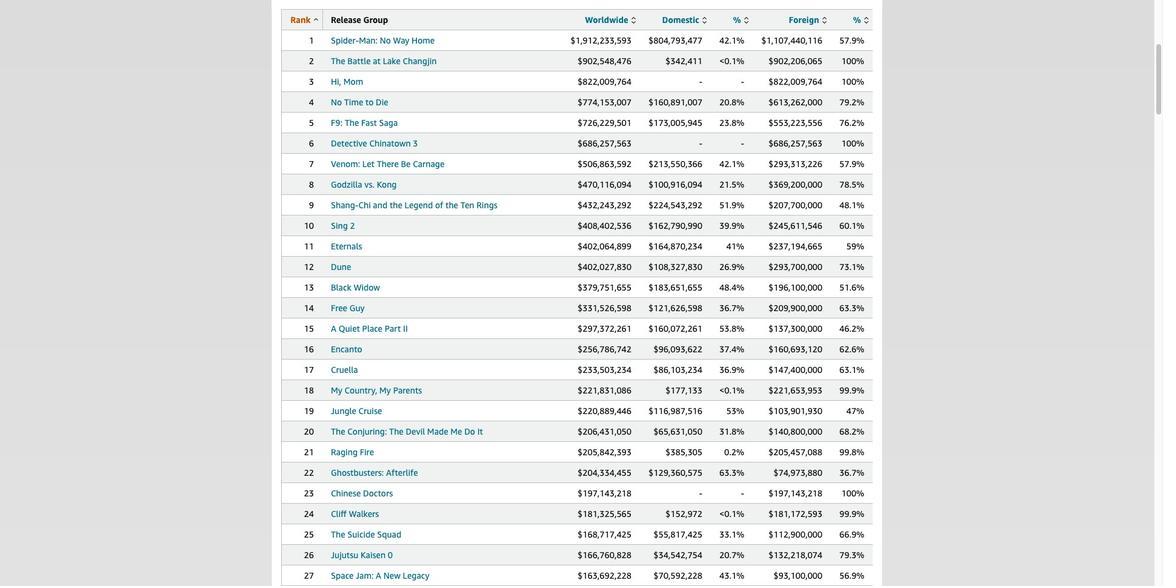 Task type: describe. For each thing, give the bounding box(es) containing it.
$34,542,754
[[654, 550, 703, 561]]

$402,027,830
[[578, 262, 632, 272]]

15
[[304, 324, 314, 334]]

encanto
[[331, 344, 362, 355]]

$162,790,990
[[649, 221, 703, 231]]

$70,592,228
[[654, 571, 703, 581]]

4
[[309, 97, 314, 107]]

48.1%
[[840, 200, 865, 210]]

$65,631,050
[[654, 427, 703, 437]]

legacy
[[403, 571, 430, 581]]

changjin
[[403, 56, 437, 66]]

the battle at lake changjin
[[331, 56, 437, 66]]

<0.1% for $152,972
[[720, 509, 745, 520]]

99.9% for $181,172,593
[[840, 509, 865, 520]]

rings
[[477, 200, 498, 210]]

57.9% for $293,313,226
[[840, 159, 865, 169]]

$112,900,000
[[769, 530, 823, 540]]

1 $686,257,563 from the left
[[578, 138, 632, 149]]

2 $686,257,563 from the left
[[769, 138, 823, 149]]

the suicide squad link
[[331, 530, 401, 540]]

$168,717,425
[[578, 530, 632, 540]]

chinese
[[331, 489, 361, 499]]

$221,653,953
[[769, 386, 823, 396]]

$1,107,440,116
[[762, 35, 823, 45]]

the for battle
[[331, 56, 345, 66]]

26.9%
[[720, 262, 745, 272]]

the suicide squad
[[331, 530, 401, 540]]

2 my from the left
[[380, 386, 391, 396]]

0 horizontal spatial 63.3%
[[720, 468, 745, 478]]

a quiet place part ii link
[[331, 324, 408, 334]]

devil
[[406, 427, 425, 437]]

- up $213,550,366
[[699, 138, 703, 149]]

$206,431,050
[[578, 427, 632, 437]]

- up 20.8%
[[741, 76, 744, 87]]

2 the from the left
[[446, 200, 458, 210]]

1 horizontal spatial 36.7%
[[840, 468, 865, 478]]

$293,700,000
[[769, 262, 823, 272]]

lake
[[383, 56, 401, 66]]

hi,
[[331, 76, 341, 87]]

jujutsu kaisen 0
[[331, 550, 393, 561]]

$342,411
[[666, 56, 703, 66]]

1 horizontal spatial 3
[[413, 138, 418, 149]]

ii
[[403, 324, 408, 334]]

25
[[304, 530, 314, 540]]

detective
[[331, 138, 367, 149]]

raging fire link
[[331, 447, 374, 458]]

$166,760,828
[[578, 550, 632, 561]]

fire
[[360, 447, 374, 458]]

$137,300,000
[[769, 324, 823, 334]]

31.8%
[[720, 427, 745, 437]]

walkers
[[349, 509, 379, 520]]

100% for $902,206,065
[[842, 56, 865, 66]]

$108,327,830
[[649, 262, 703, 272]]

the right f9:
[[345, 118, 359, 128]]

widow
[[354, 283, 380, 293]]

$369,200,000
[[769, 179, 823, 190]]

1 horizontal spatial 63.3%
[[840, 303, 865, 313]]

dune
[[331, 262, 351, 272]]

ghostbusters:
[[331, 468, 384, 478]]

$181,172,593
[[769, 509, 823, 520]]

26
[[304, 550, 314, 561]]

46.2%
[[840, 324, 865, 334]]

$152,972
[[666, 509, 703, 520]]

hi, mom link
[[331, 76, 363, 87]]

the left devil
[[389, 427, 404, 437]]

$237,194,665
[[769, 241, 823, 252]]

spider-man: no way home
[[331, 35, 435, 45]]

1 vertical spatial a
[[376, 571, 381, 581]]

$902,548,476
[[578, 56, 632, 66]]

1 $197,143,218 from the left
[[578, 489, 632, 499]]

f9: the fast saga link
[[331, 118, 398, 128]]

venom:
[[331, 159, 360, 169]]

space jam: a new legacy
[[331, 571, 430, 581]]

$205,457,088
[[769, 447, 823, 458]]

cliff
[[331, 509, 347, 520]]

- down $342,411
[[699, 76, 703, 87]]

$129,360,575
[[649, 468, 703, 478]]

to
[[366, 97, 374, 107]]

$140,800,000
[[769, 427, 823, 437]]

99.9% for $221,653,953
[[840, 386, 865, 396]]

$209,900,000
[[769, 303, 823, 313]]

1 the from the left
[[390, 200, 403, 210]]

79.2%
[[840, 97, 865, 107]]

free guy link
[[331, 303, 365, 313]]

ghostbusters: afterlife link
[[331, 468, 418, 478]]

no time to die link
[[331, 97, 388, 107]]

33.1%
[[720, 530, 745, 540]]

worldwide
[[585, 15, 628, 25]]

$385,305
[[666, 447, 703, 458]]

$177,133
[[666, 386, 703, 396]]

11
[[304, 241, 314, 252]]

37.4%
[[720, 344, 745, 355]]

56.9%
[[840, 571, 865, 581]]

carnage
[[413, 159, 445, 169]]

- up $152,972
[[699, 489, 703, 499]]

afterlife
[[386, 468, 418, 478]]

$293,313,226
[[769, 159, 823, 169]]

$221,831,086
[[578, 386, 632, 396]]

home
[[412, 35, 435, 45]]

fast
[[361, 118, 377, 128]]

ghostbusters: afterlife
[[331, 468, 418, 478]]

<0.1% for $342,411
[[720, 56, 745, 66]]

$160,891,007
[[649, 97, 703, 107]]



Task type: vqa. For each thing, say whether or not it's contained in the screenshot.


Task type: locate. For each thing, give the bounding box(es) containing it.
0 horizontal spatial the
[[390, 200, 403, 210]]

% right foreign "link"
[[853, 15, 861, 25]]

1 % link from the left
[[733, 15, 749, 25]]

1 vertical spatial 42.1%
[[720, 159, 745, 169]]

parents
[[393, 386, 422, 396]]

saga
[[379, 118, 398, 128]]

2 down 1
[[309, 56, 314, 66]]

42.1% for $804,793,477
[[720, 35, 745, 45]]

black widow link
[[331, 283, 380, 293]]

100% for $686,257,563
[[842, 138, 865, 149]]

0 vertical spatial 3
[[309, 76, 314, 87]]

36.7%
[[720, 303, 745, 313], [840, 468, 865, 478]]

1 vertical spatial no
[[331, 97, 342, 107]]

the for conjuring:
[[331, 427, 345, 437]]

1 <0.1% from the top
[[720, 56, 745, 66]]

36.7% up 53.8%
[[720, 303, 745, 313]]

0 vertical spatial a
[[331, 324, 336, 334]]

spider-
[[331, 35, 359, 45]]

sing
[[331, 221, 348, 231]]

1 horizontal spatial 2
[[350, 221, 355, 231]]

1 $822,009,764 from the left
[[578, 76, 632, 87]]

f9:
[[331, 118, 343, 128]]

100% for $822,009,764
[[842, 76, 865, 87]]

<0.1% up 20.8%
[[720, 56, 745, 66]]

20
[[304, 427, 314, 437]]

41%
[[727, 241, 744, 252]]

$726,229,501
[[578, 118, 632, 128]]

2 right sing
[[350, 221, 355, 231]]

jam:
[[356, 571, 374, 581]]

chinese doctors link
[[331, 489, 393, 499]]

$197,143,218 up "$181,172,593"
[[769, 489, 823, 499]]

1 57.9% from the top
[[840, 35, 865, 45]]

3 up the 4 in the top of the page
[[309, 76, 314, 87]]

- down "0.2%"
[[741, 489, 744, 499]]

my left parents
[[380, 386, 391, 396]]

rank link
[[291, 15, 318, 25], [291, 15, 318, 25]]

%
[[733, 15, 741, 25], [853, 15, 861, 25]]

1 100% from the top
[[842, 56, 865, 66]]

$173,005,945
[[649, 118, 703, 128]]

76.2%
[[840, 118, 865, 128]]

ten
[[461, 200, 474, 210]]

$233,503,234
[[578, 365, 632, 375]]

1 vertical spatial 36.7%
[[840, 468, 865, 478]]

godzilla vs. kong
[[331, 179, 397, 190]]

% right domestic link
[[733, 15, 741, 25]]

% link right domestic link
[[733, 15, 749, 25]]

0 vertical spatial 36.7%
[[720, 303, 745, 313]]

$822,009,764 down $902,548,476
[[578, 76, 632, 87]]

36.7% down 99.8% in the bottom of the page
[[840, 468, 865, 478]]

100% for $197,143,218
[[842, 489, 865, 499]]

chi
[[359, 200, 371, 210]]

no time to die
[[331, 97, 388, 107]]

0 vertical spatial 42.1%
[[720, 35, 745, 45]]

42.1% for $213,550,366
[[720, 159, 745, 169]]

68.2%
[[840, 427, 865, 437]]

2 42.1% from the top
[[720, 159, 745, 169]]

99.9% up the 66.9%
[[840, 509, 865, 520]]

encanto link
[[331, 344, 362, 355]]

1 vertical spatial 63.3%
[[720, 468, 745, 478]]

3 up the carnage
[[413, 138, 418, 149]]

63.3% down "0.2%"
[[720, 468, 745, 478]]

1 horizontal spatial % link
[[853, 15, 869, 25]]

doctors
[[363, 489, 393, 499]]

raging fire
[[331, 447, 374, 458]]

100%
[[842, 56, 865, 66], [842, 76, 865, 87], [842, 138, 865, 149], [842, 489, 865, 499]]

$686,257,563 down $726,229,501
[[578, 138, 632, 149]]

1 horizontal spatial a
[[376, 571, 381, 581]]

the conjuring: the devil made me do it
[[331, 427, 483, 437]]

cruise
[[359, 406, 382, 417]]

$183,651,655
[[649, 283, 703, 293]]

the for suicide
[[331, 530, 345, 540]]

man:
[[359, 35, 378, 45]]

23.8%
[[720, 118, 745, 128]]

3 100% from the top
[[842, 138, 865, 149]]

57.9% right $1,107,440,116
[[840, 35, 865, 45]]

detective chinatown 3 link
[[331, 138, 418, 149]]

0 horizontal spatial $197,143,218
[[578, 489, 632, 499]]

0 horizontal spatial % link
[[733, 15, 749, 25]]

78.5%
[[840, 179, 865, 190]]

<0.1% for $177,133
[[720, 386, 745, 396]]

spider-man: no way home link
[[331, 35, 435, 45]]

1 horizontal spatial no
[[380, 35, 391, 45]]

space
[[331, 571, 354, 581]]

a
[[331, 324, 336, 334], [376, 571, 381, 581]]

space jam: a new legacy link
[[331, 571, 430, 581]]

$686,257,563 up "$293,313,226"
[[769, 138, 823, 149]]

a left new
[[376, 571, 381, 581]]

2 99.9% from the top
[[840, 509, 865, 520]]

1 vertical spatial 2
[[350, 221, 355, 231]]

0 vertical spatial no
[[380, 35, 391, 45]]

foreign link
[[789, 15, 827, 25]]

2 57.9% from the top
[[840, 159, 865, 169]]

57.9% for $1,107,440,116
[[840, 35, 865, 45]]

6
[[309, 138, 314, 149]]

kaisen
[[361, 550, 386, 561]]

the up hi,
[[331, 56, 345, 66]]

squad
[[377, 530, 401, 540]]

1 horizontal spatial $686,257,563
[[769, 138, 823, 149]]

worldwide link
[[585, 15, 636, 25]]

59%
[[847, 241, 865, 252]]

1 42.1% from the top
[[720, 35, 745, 45]]

1 vertical spatial 57.9%
[[840, 159, 865, 169]]

it
[[478, 427, 483, 437]]

no left time
[[331, 97, 342, 107]]

2 $197,143,218 from the left
[[769, 489, 823, 499]]

my up jungle
[[331, 386, 342, 396]]

a quiet place part ii
[[331, 324, 408, 334]]

1 my from the left
[[331, 386, 342, 396]]

jungle cruise link
[[331, 406, 382, 417]]

<0.1% up "33.1%"
[[720, 509, 745, 520]]

9
[[309, 200, 314, 210]]

0 vertical spatial 63.3%
[[840, 303, 865, 313]]

eternals
[[331, 241, 362, 252]]

$204,334,455
[[578, 468, 632, 478]]

2 <0.1% from the top
[[720, 386, 745, 396]]

0 horizontal spatial $686,257,563
[[578, 138, 632, 149]]

1
[[309, 35, 314, 45]]

chinatown
[[369, 138, 411, 149]]

0 vertical spatial 57.9%
[[840, 35, 865, 45]]

2 % from the left
[[853, 15, 861, 25]]

new
[[384, 571, 401, 581]]

13
[[304, 283, 314, 293]]

0 horizontal spatial 3
[[309, 76, 314, 87]]

the down cliff
[[331, 530, 345, 540]]

66.9%
[[840, 530, 865, 540]]

legend
[[405, 200, 433, 210]]

me
[[451, 427, 462, 437]]

0 vertical spatial 2
[[309, 56, 314, 66]]

42.1% right $804,793,477
[[720, 35, 745, 45]]

jujutsu
[[331, 550, 358, 561]]

0 horizontal spatial %
[[733, 15, 741, 25]]

99.9% down 63.1%
[[840, 386, 865, 396]]

1 vertical spatial <0.1%
[[720, 386, 745, 396]]

domestic link
[[662, 15, 707, 25]]

42.1% up "21.5%"
[[720, 159, 745, 169]]

$100,916,094
[[649, 179, 703, 190]]

57.9% up 78.5%
[[840, 159, 865, 169]]

53%
[[727, 406, 744, 417]]

63.3% down the 51.6%
[[840, 303, 865, 313]]

0 horizontal spatial my
[[331, 386, 342, 396]]

the down jungle
[[331, 427, 345, 437]]

1 horizontal spatial %
[[853, 15, 861, 25]]

0 horizontal spatial no
[[331, 97, 342, 107]]

$553,223,556
[[769, 118, 823, 128]]

0 horizontal spatial $822,009,764
[[578, 76, 632, 87]]

1 vertical spatial 3
[[413, 138, 418, 149]]

0 horizontal spatial a
[[331, 324, 336, 334]]

99.9%
[[840, 386, 865, 396], [840, 509, 865, 520]]

black
[[331, 283, 351, 293]]

73.1%
[[840, 262, 865, 272]]

venom: let there be carnage link
[[331, 159, 445, 169]]

$93,100,000
[[774, 571, 823, 581]]

no left way on the left of the page
[[380, 35, 391, 45]]

1 99.9% from the top
[[840, 386, 865, 396]]

0 vertical spatial <0.1%
[[720, 56, 745, 66]]

% link right foreign "link"
[[853, 15, 869, 25]]

$96,093,622
[[654, 344, 703, 355]]

release
[[331, 15, 361, 25]]

$613,262,000
[[769, 97, 823, 107]]

$197,143,218 down $204,334,455 at the bottom of page
[[578, 489, 632, 499]]

release group
[[331, 15, 388, 25]]

0 horizontal spatial 2
[[309, 56, 314, 66]]

63.3%
[[840, 303, 865, 313], [720, 468, 745, 478]]

the right and on the left
[[390, 200, 403, 210]]

62.6%
[[840, 344, 865, 355]]

2 vertical spatial <0.1%
[[720, 509, 745, 520]]

1 horizontal spatial my
[[380, 386, 391, 396]]

free guy
[[331, 303, 365, 313]]

2 % link from the left
[[853, 15, 869, 25]]

1 horizontal spatial $197,143,218
[[769, 489, 823, 499]]

0 horizontal spatial 36.7%
[[720, 303, 745, 313]]

2 $822,009,764 from the left
[[769, 76, 823, 87]]

1 horizontal spatial $822,009,764
[[769, 76, 823, 87]]

1 vertical spatial 99.9%
[[840, 509, 865, 520]]

1 horizontal spatial the
[[446, 200, 458, 210]]

2 100% from the top
[[842, 76, 865, 87]]

- down 23.8%
[[741, 138, 744, 149]]

1 % from the left
[[733, 15, 741, 25]]

a left quiet
[[331, 324, 336, 334]]

53.8%
[[720, 324, 745, 334]]

part
[[385, 324, 401, 334]]

4 100% from the top
[[842, 489, 865, 499]]

foreign
[[789, 15, 819, 25]]

the right of
[[446, 200, 458, 210]]

48.4%
[[720, 283, 745, 293]]

$822,009,764 up $613,262,000
[[769, 76, 823, 87]]

24
[[304, 509, 314, 520]]

0 vertical spatial 99.9%
[[840, 386, 865, 396]]

3 <0.1% from the top
[[720, 509, 745, 520]]

<0.1% down 36.9%
[[720, 386, 745, 396]]

way
[[393, 35, 409, 45]]



